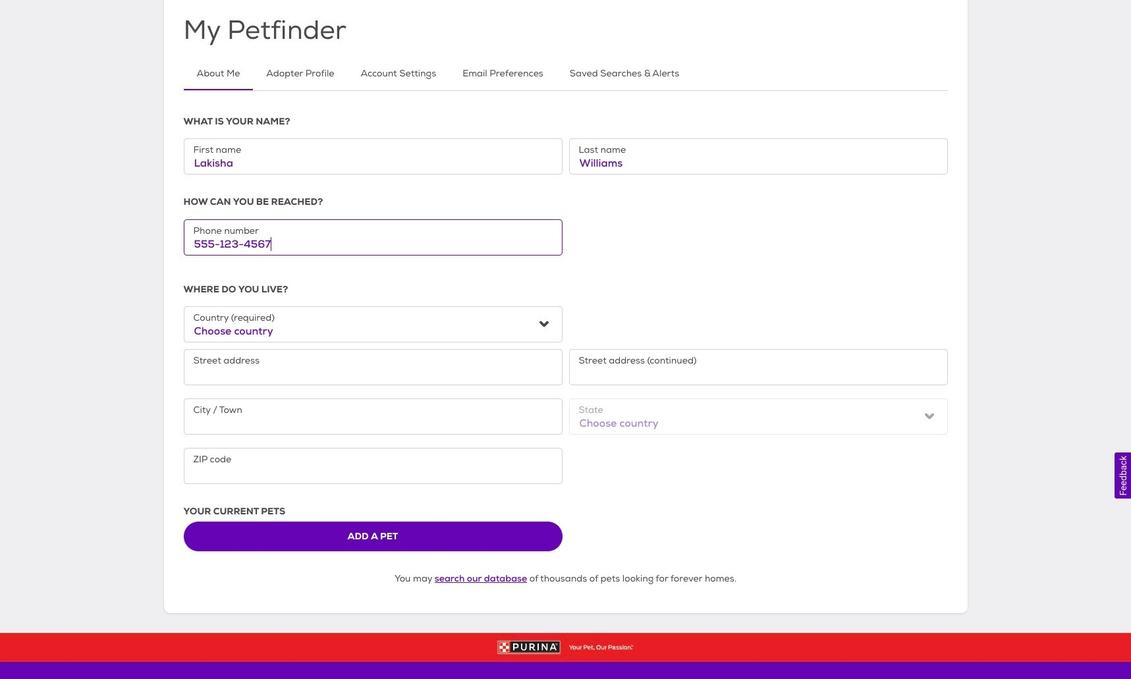 Task type: vqa. For each thing, say whether or not it's contained in the screenshot.
text field
yes



Task type: locate. For each thing, give the bounding box(es) containing it.
purina your pet, our passion image
[[0, 641, 1132, 654]]

None text field
[[569, 139, 948, 175], [184, 349, 563, 386], [184, 399, 563, 435], [184, 448, 563, 485], [569, 139, 948, 175], [184, 349, 563, 386], [184, 399, 563, 435], [184, 448, 563, 485]]

footer
[[0, 633, 1132, 680]]

None text field
[[184, 139, 563, 175], [184, 219, 563, 256], [569, 349, 948, 386], [184, 139, 563, 175], [184, 219, 563, 256], [569, 349, 948, 386]]



